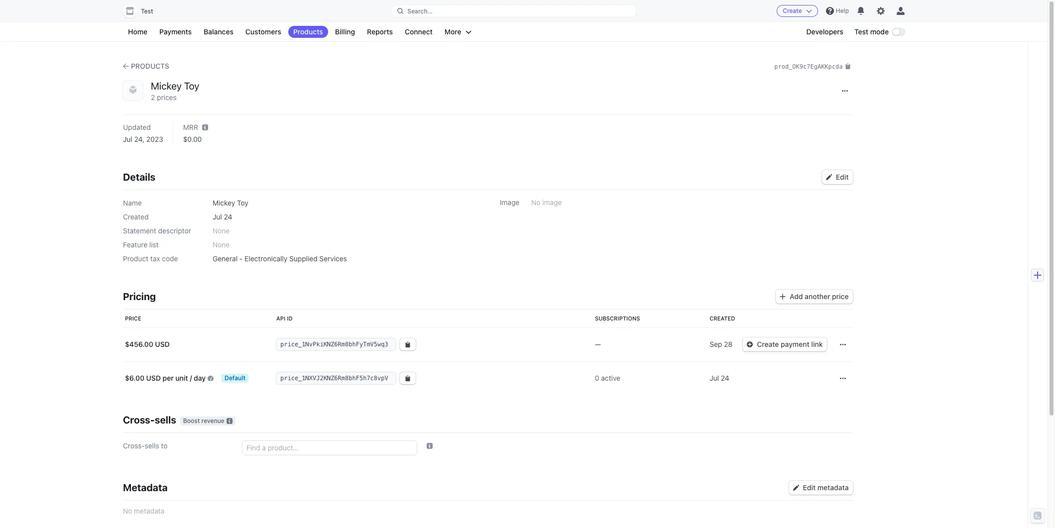 Task type: locate. For each thing, give the bounding box(es) containing it.
1 horizontal spatial edit
[[836, 173, 849, 181]]

24 down sep 28 link
[[721, 374, 730, 383]]

metadata for no metadata
[[134, 507, 164, 516]]

usd left per
[[146, 374, 161, 383]]

no down metadata
[[123, 507, 132, 516]]

products link up 2
[[123, 61, 169, 71]]

price
[[832, 292, 849, 301]]

None text field
[[276, 339, 396, 351]]

1 none from the top
[[213, 227, 230, 235]]

-
[[240, 255, 243, 263]]

$456.00
[[125, 340, 153, 349]]

test left mode
[[855, 27, 869, 36]]

services
[[320, 255, 347, 263]]

1 horizontal spatial jul 24
[[710, 374, 730, 383]]

1 horizontal spatial test
[[855, 27, 869, 36]]

2 vertical spatial jul
[[710, 374, 719, 383]]

sells up to
[[155, 414, 176, 426]]

0
[[595, 374, 600, 383]]

sep 28 link
[[706, 328, 739, 362]]

0 vertical spatial cross-
[[123, 414, 155, 426]]

create payment link link
[[743, 338, 827, 352]]

test up home
[[141, 7, 153, 15]]

1 vertical spatial metadata
[[134, 507, 164, 516]]

0 horizontal spatial metadata
[[134, 507, 164, 516]]

0 horizontal spatial toy
[[184, 80, 199, 92]]

none for statement descriptor
[[213, 227, 230, 235]]

developers link
[[802, 26, 849, 38]]

payment
[[781, 340, 810, 349]]

create
[[783, 7, 802, 14], [757, 340, 779, 349]]

0 horizontal spatial 24
[[224, 213, 232, 221]]

24
[[224, 213, 232, 221], [721, 374, 730, 383]]

0 vertical spatial jul
[[123, 135, 132, 143]]

1 vertical spatial 24
[[721, 374, 730, 383]]

1 horizontal spatial create
[[783, 7, 802, 14]]

1 vertical spatial no
[[123, 507, 132, 516]]

created
[[123, 213, 149, 221], [710, 315, 735, 322]]

2 vertical spatial svg image
[[405, 376, 411, 382]]

1 vertical spatial created
[[710, 315, 735, 322]]

cross- down cross-sells
[[123, 442, 145, 450]]

subscriptions
[[595, 315, 640, 322]]

create inside 'create payment link' link
[[757, 340, 779, 349]]

0 vertical spatial edit
[[836, 173, 849, 181]]

0 active
[[595, 374, 621, 383]]

created down name
[[123, 213, 149, 221]]

1 vertical spatial test
[[855, 27, 869, 36]]

0 vertical spatial toy
[[184, 80, 199, 92]]

cross-sells to
[[123, 442, 168, 450]]

0 horizontal spatial products link
[[123, 61, 169, 71]]

create inside create button
[[783, 7, 802, 14]]

jul inside the updated jul 24, 2023
[[123, 135, 132, 143]]

cross-sells
[[123, 414, 176, 426]]

toy for mickey toy
[[237, 199, 248, 207]]

create up developers link at the top of the page
[[783, 7, 802, 14]]

0 vertical spatial usd
[[155, 340, 170, 349]]

2 horizontal spatial svg image
[[840, 342, 846, 348]]

add another price button
[[776, 290, 853, 304]]

api
[[276, 315, 286, 322]]

general
[[213, 255, 238, 263]]

metadata inside button
[[818, 484, 849, 492]]

unit
[[176, 374, 188, 383]]

cross-
[[123, 414, 155, 426], [123, 442, 145, 450]]

price
[[125, 315, 141, 322]]

mrr
[[183, 123, 198, 132]]

developers
[[807, 27, 844, 36]]

sells
[[155, 414, 176, 426], [145, 442, 159, 450]]

0 vertical spatial no
[[532, 198, 541, 207]]

create left the payment
[[757, 340, 779, 349]]

id
[[287, 315, 293, 322]]

edit inside edit metadata button
[[803, 484, 816, 492]]

payments link
[[154, 26, 197, 38]]

billing link
[[330, 26, 360, 38]]

usd right $456.00
[[155, 340, 170, 349]]

1 horizontal spatial svg image
[[826, 174, 832, 180]]

1 horizontal spatial 24
[[721, 374, 730, 383]]

0 horizontal spatial jul
[[123, 135, 132, 143]]

1 vertical spatial create
[[757, 340, 779, 349]]

jul down sep in the right bottom of the page
[[710, 374, 719, 383]]

svg image inside edit metadata button
[[793, 485, 799, 491]]

no for no metadata
[[123, 507, 132, 516]]

svg image
[[826, 174, 832, 180], [840, 342, 846, 348], [405, 376, 411, 382]]

another
[[805, 292, 831, 301]]

svg image inside add another price button
[[780, 294, 786, 300]]

0 vertical spatial mickey
[[151, 80, 182, 92]]

0 vertical spatial metadata
[[818, 484, 849, 492]]

home
[[128, 27, 147, 36]]

0 vertical spatial test
[[141, 7, 153, 15]]

edit metadata button
[[789, 481, 853, 495]]

toy
[[184, 80, 199, 92], [237, 199, 248, 207]]

usd for $6.00
[[146, 374, 161, 383]]

1 horizontal spatial no
[[532, 198, 541, 207]]

products link left billing link
[[288, 26, 328, 38]]

more
[[445, 27, 462, 36]]

2023
[[146, 135, 163, 143]]

usd for $456.00
[[155, 340, 170, 349]]

2 cross- from the top
[[123, 442, 145, 450]]

code
[[162, 255, 178, 263]]

edit for edit
[[836, 173, 849, 181]]

pricing
[[123, 291, 156, 302]]

1 vertical spatial products
[[131, 62, 169, 70]]

help button
[[822, 3, 853, 19]]

0 vertical spatial products
[[293, 27, 323, 36]]

updated jul 24, 2023
[[123, 123, 163, 143]]

boost revenue element
[[180, 417, 236, 426]]

metadata for edit metadata
[[818, 484, 849, 492]]

1 vertical spatial toy
[[237, 199, 248, 207]]

0 horizontal spatial create
[[757, 340, 779, 349]]

svg image
[[842, 88, 848, 94], [780, 294, 786, 300], [747, 342, 753, 348], [405, 342, 411, 348], [840, 376, 846, 382], [793, 485, 799, 491]]

products left billing
[[293, 27, 323, 36]]

test inside button
[[141, 7, 153, 15]]

1 vertical spatial jul
[[213, 213, 222, 221]]

0 vertical spatial sells
[[155, 414, 176, 426]]

1 horizontal spatial created
[[710, 315, 735, 322]]

/
[[190, 374, 192, 383]]

24 down mickey toy
[[224, 213, 232, 221]]

0 horizontal spatial created
[[123, 213, 149, 221]]

none for feature list
[[213, 241, 230, 249]]

edit inside the "edit" link
[[836, 173, 849, 181]]

toy inside mickey toy 2 prices
[[184, 80, 199, 92]]

jul 24
[[213, 213, 232, 221], [710, 374, 730, 383]]

1 horizontal spatial mickey
[[213, 199, 235, 207]]

sells for cross-sells to
[[145, 442, 159, 450]]

boost
[[183, 417, 200, 425]]

test for test mode
[[855, 27, 869, 36]]

jul
[[123, 135, 132, 143], [213, 213, 222, 221], [710, 374, 719, 383]]

prices
[[157, 93, 177, 102]]

0 vertical spatial none
[[213, 227, 230, 235]]

create for create
[[783, 7, 802, 14]]

0 horizontal spatial products
[[131, 62, 169, 70]]

no metadata
[[123, 507, 164, 516]]

1 vertical spatial none
[[213, 241, 230, 249]]

0 vertical spatial 24
[[224, 213, 232, 221]]

— link
[[591, 328, 706, 362]]

sep
[[710, 340, 722, 349]]

sells left to
[[145, 442, 159, 450]]

0 vertical spatial jul 24
[[213, 213, 232, 221]]

$6.00 usd per unit / day
[[125, 374, 206, 383]]

1 vertical spatial usd
[[146, 374, 161, 383]]

0 horizontal spatial test
[[141, 7, 153, 15]]

metadata
[[818, 484, 849, 492], [134, 507, 164, 516]]

0 horizontal spatial no
[[123, 507, 132, 516]]

no left image
[[532, 198, 541, 207]]

0 vertical spatial products link
[[288, 26, 328, 38]]

1 vertical spatial edit
[[803, 484, 816, 492]]

$0.00
[[183, 135, 202, 143]]

test mode
[[855, 27, 889, 36]]

electronically
[[245, 255, 288, 263]]

mickey for mickey toy
[[213, 199, 235, 207]]

mickey inside mickey toy 2 prices
[[151, 80, 182, 92]]

0 vertical spatial create
[[783, 7, 802, 14]]

0 horizontal spatial edit
[[803, 484, 816, 492]]

0 horizontal spatial svg image
[[405, 376, 411, 382]]

updated
[[123, 123, 151, 132]]

jul 24 down mickey toy
[[213, 213, 232, 221]]

none
[[213, 227, 230, 235], [213, 241, 230, 249]]

search…
[[408, 7, 433, 15]]

created up sep 28
[[710, 315, 735, 322]]

sells for cross-sells
[[155, 414, 176, 426]]

1 vertical spatial cross-
[[123, 442, 145, 450]]

metadata
[[123, 482, 168, 494]]

1 cross- from the top
[[123, 414, 155, 426]]

0 vertical spatial svg image
[[826, 174, 832, 180]]

add
[[790, 292, 803, 301]]

test button
[[123, 4, 163, 18]]

create for create payment link
[[757, 340, 779, 349]]

no for no image
[[532, 198, 541, 207]]

0 horizontal spatial mickey
[[151, 80, 182, 92]]

jul down mickey toy
[[213, 213, 222, 221]]

prod_ok9c7egakkpcda
[[775, 63, 843, 70]]

None text field
[[276, 373, 396, 385]]

1 horizontal spatial toy
[[237, 199, 248, 207]]

1 vertical spatial mickey
[[213, 199, 235, 207]]

1 horizontal spatial metadata
[[818, 484, 849, 492]]

2 none from the top
[[213, 241, 230, 249]]

1 vertical spatial sells
[[145, 442, 159, 450]]

0 horizontal spatial jul 24
[[213, 213, 232, 221]]

1 vertical spatial jul 24
[[710, 374, 730, 383]]

customers link
[[241, 26, 286, 38]]

jul left 24,
[[123, 135, 132, 143]]

help
[[836, 7, 849, 14]]

svg image inside the "edit" link
[[826, 174, 832, 180]]

jul 24 down sep 28 link
[[710, 374, 730, 383]]

products link
[[288, 26, 328, 38], [123, 61, 169, 71]]

cross- up cross-sells to
[[123, 414, 155, 426]]

28
[[724, 340, 733, 349]]

home link
[[123, 26, 152, 38]]

products up 2
[[131, 62, 169, 70]]

1 horizontal spatial jul
[[213, 213, 222, 221]]

day
[[194, 374, 206, 383]]

mickey toy 2 prices
[[151, 80, 199, 102]]



Task type: vqa. For each thing, say whether or not it's contained in the screenshot.
the
no



Task type: describe. For each thing, give the bounding box(es) containing it.
add another price
[[790, 292, 849, 301]]

cross- for cross-sells to
[[123, 442, 145, 450]]

0 vertical spatial created
[[123, 213, 149, 221]]

statement descriptor
[[123, 227, 191, 235]]

$456.00 usd
[[125, 340, 170, 349]]

supplied
[[289, 255, 318, 263]]

descriptor
[[158, 227, 191, 235]]

api id
[[276, 315, 293, 322]]

create payment link
[[757, 340, 823, 349]]

prod_ok9c7egakkpcda button
[[775, 61, 851, 71]]

reports link
[[362, 26, 398, 38]]

feature list
[[123, 241, 159, 249]]

connect link
[[400, 26, 438, 38]]

mode
[[871, 27, 889, 36]]

to
[[161, 442, 168, 450]]

balances
[[204, 27, 234, 36]]

default
[[225, 375, 246, 382]]

Find a product… text field
[[243, 441, 417, 455]]

$6.00
[[125, 374, 144, 383]]

2 horizontal spatial jul
[[710, 374, 719, 383]]

tax
[[150, 255, 160, 263]]

revenue
[[202, 417, 225, 425]]

no image
[[532, 198, 562, 207]]

mickey for mickey toy 2 prices
[[151, 80, 182, 92]]

billing
[[335, 27, 355, 36]]

sep 28
[[710, 340, 733, 349]]

product
[[123, 255, 148, 263]]

image
[[500, 198, 520, 207]]

list
[[149, 241, 159, 249]]

cross- for cross-sells
[[123, 414, 155, 426]]

create button
[[777, 5, 818, 17]]

mickey toy
[[213, 199, 248, 207]]

more button
[[440, 26, 477, 38]]

Search… text field
[[392, 5, 636, 17]]

boost revenue
[[183, 417, 225, 425]]

edit for edit metadata
[[803, 484, 816, 492]]

svg image inside 'create payment link' link
[[747, 342, 753, 348]]

active
[[601, 374, 621, 383]]

test for test
[[141, 7, 153, 15]]

1 vertical spatial products link
[[123, 61, 169, 71]]

1 horizontal spatial products link
[[288, 26, 328, 38]]

image
[[543, 198, 562, 207]]

payments
[[159, 27, 192, 36]]

product tax code
[[123, 255, 178, 263]]

details
[[123, 171, 156, 183]]

toy for mickey toy 2 prices
[[184, 80, 199, 92]]

Search… search field
[[392, 5, 636, 17]]

link
[[812, 340, 823, 349]]

1 horizontal spatial products
[[293, 27, 323, 36]]

name
[[123, 199, 142, 207]]

1 vertical spatial svg image
[[840, 342, 846, 348]]

connect
[[405, 27, 433, 36]]

customers
[[246, 27, 281, 36]]

edit metadata
[[803, 484, 849, 492]]

edit link
[[822, 170, 853, 184]]

24,
[[134, 135, 144, 143]]

balances link
[[199, 26, 239, 38]]

statement
[[123, 227, 156, 235]]

—
[[595, 340, 601, 349]]

jul 24 link
[[706, 362, 739, 396]]

feature
[[123, 241, 147, 249]]

general - electronically supplied services
[[213, 255, 347, 263]]

2
[[151, 93, 155, 102]]

per
[[163, 374, 174, 383]]

0 active link
[[591, 362, 706, 396]]

reports
[[367, 27, 393, 36]]



